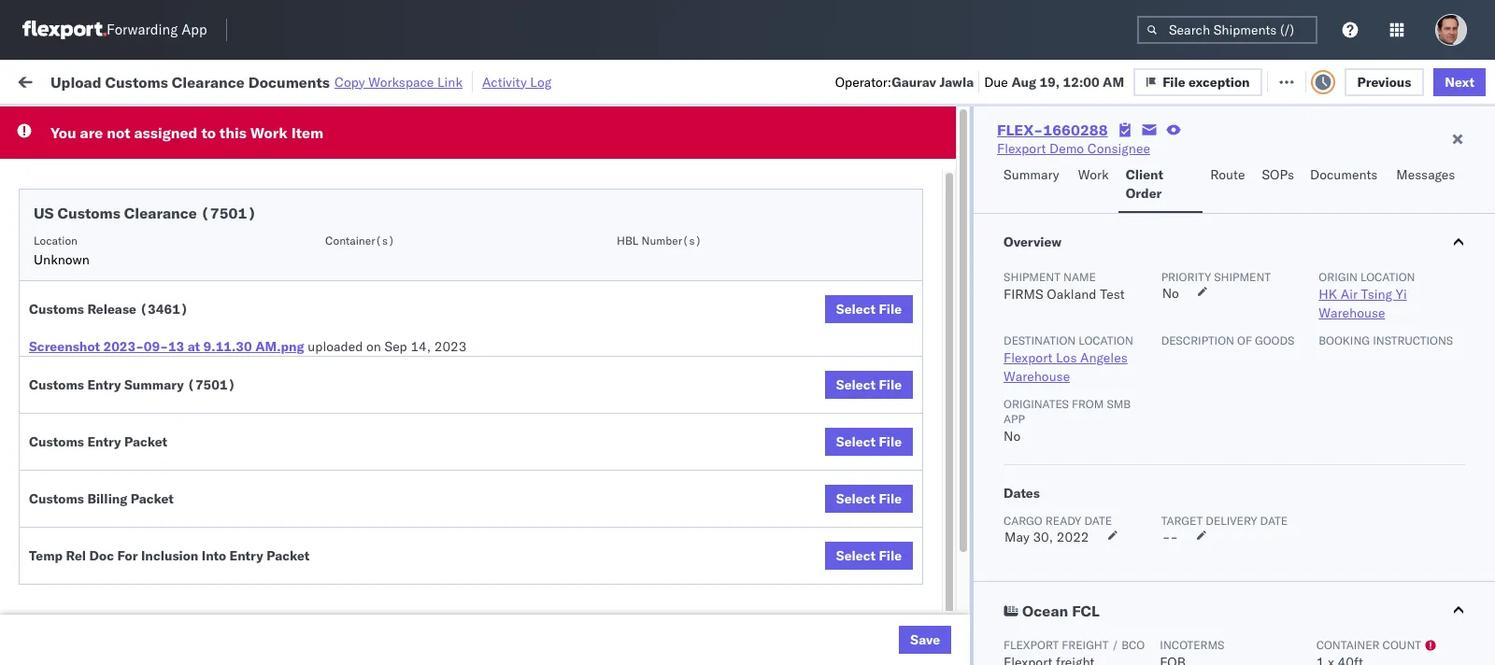 Task type: locate. For each thing, give the bounding box(es) containing it.
1 ca from the top
[[43, 237, 61, 254]]

tsing
[[1361, 286, 1393, 303]]

customs inside upload customs clearance documents
[[89, 383, 141, 400]]

schedule delivery appointment link
[[43, 186, 230, 204], [43, 309, 230, 328], [43, 473, 230, 492]]

6:00 am pst, dec 24, 2022
[[301, 558, 473, 574]]

flex-1893174
[[1032, 599, 1129, 616]]

origin
[[1319, 270, 1358, 284]]

schedule for first schedule delivery appointment button from the top
[[43, 186, 98, 203]]

location inside destination location flexport los angeles warehouse
[[1079, 334, 1134, 348]]

from for schedule pickup from los angeles, ca link corresponding to 3rd schedule pickup from los angeles, ca button from the bottom
[[145, 342, 173, 358]]

packet for customs billing packet
[[131, 491, 174, 508]]

2 ca from the top
[[43, 278, 61, 295]]

8 resize handle column header from the left
[[1241, 145, 1264, 666]]

schedule delivery appointment up confirm pickup from los angeles, ca
[[43, 474, 230, 491]]

2 vertical spatial schedule delivery appointment
[[43, 474, 230, 491]]

los down destination
[[1056, 350, 1077, 366]]

pst, left jan
[[364, 599, 393, 616]]

flex-1846748 down flex id button
[[1032, 187, 1129, 204]]

client up order
[[1126, 166, 1164, 183]]

angeles
[[1081, 350, 1128, 366]]

los down workitem button
[[176, 218, 197, 235]]

0 horizontal spatial am
[[333, 558, 354, 574]]

3 resize handle column header from the left
[[540, 145, 563, 666]]

ready
[[1046, 514, 1082, 528]]

schedule pickup from los angeles, ca for fifth schedule pickup from los angeles, ca button from the bottom of the page
[[43, 218, 252, 254]]

on left sep
[[366, 338, 381, 355]]

0 horizontal spatial container
[[1152, 145, 1202, 159]]

packet down the 4:00
[[267, 548, 310, 565]]

2 hlxu6269489, from the top
[[1251, 269, 1347, 286]]

abcdefg78456546 for 6:00 am pst, dec 24, 2022
[[1273, 558, 1399, 574]]

0 vertical spatial uetu5238478
[[1251, 516, 1342, 533]]

5 11:59 from the top
[[301, 599, 337, 616]]

1 vertical spatial schedule delivery appointment
[[43, 310, 230, 327]]

3 11:59 from the top
[[301, 270, 337, 286]]

nov right uploaded
[[397, 352, 422, 369]]

1 horizontal spatial work
[[250, 123, 288, 142]]

0 vertical spatial entry
[[87, 377, 121, 394]]

app inside forwarding app "link"
[[181, 21, 207, 39]]

upload inside upload customs clearance documents
[[43, 383, 85, 400]]

0 vertical spatial (7501)
[[201, 204, 256, 222]]

activity log
[[482, 73, 552, 90]]

1 schedule pickup from los angeles, ca button from the top
[[43, 217, 265, 257]]

client inside client order button
[[1126, 166, 1164, 183]]

1 schedule pickup from los angeles, ca from the top
[[43, 218, 252, 254]]

0 vertical spatial lhuu7894563, uetu5238478
[[1152, 516, 1342, 533]]

1 horizontal spatial name
[[1064, 270, 1096, 284]]

schedule down confirm delivery button
[[43, 588, 98, 605]]

4 select from the top
[[836, 491, 876, 508]]

3 select file from the top
[[836, 434, 902, 451]]

1 vertical spatial warehouse
[[1004, 368, 1070, 385]]

3 test123456 from the top
[[1273, 352, 1352, 369]]

1 lhuu7894563, uetu5238478 from the top
[[1152, 516, 1342, 533]]

4 hlxu6269489, from the top
[[1251, 351, 1347, 368]]

demo
[[1050, 140, 1084, 157], [746, 599, 781, 616]]

flex-1846748 down overview
[[1032, 270, 1129, 286]]

1 vertical spatial app
[[1004, 412, 1025, 426]]

3 schedule delivery appointment link from the top
[[43, 473, 230, 492]]

-
[[1163, 529, 1171, 546], [1171, 529, 1179, 546], [964, 640, 972, 657]]

date right delivery
[[1261, 514, 1288, 528]]

confirm for confirm delivery
[[43, 557, 91, 573]]

schedule delivery appointment link for first schedule delivery appointment button from the top
[[43, 186, 230, 204]]

file exception button
[[1147, 67, 1275, 95], [1147, 67, 1275, 95], [1134, 68, 1262, 96], [1134, 68, 1262, 96]]

no down priority
[[1163, 285, 1180, 302]]

1 select file from the top
[[836, 301, 902, 318]]

3 schedule delivery appointment from the top
[[43, 474, 230, 491]]

fcl for 2nd schedule pickup from los angeles, ca button's schedule pickup from los angeles, ca link
[[614, 270, 637, 286]]

status : ready for work, blocked, in progress
[[102, 115, 340, 129]]

1889466 up 1893174
[[1072, 558, 1129, 574]]

container for container count
[[1317, 638, 1380, 652]]

11:59 for 2nd schedule pickup from los angeles, ca button's schedule pickup from los angeles, ca link
[[301, 270, 337, 286]]

1 schedule pickup from los angeles, ca link from the top
[[43, 217, 265, 255]]

2 vertical spatial flex-1889466
[[1032, 558, 1129, 574]]

1 vertical spatial documents
[[1310, 166, 1378, 183]]

schedule up screenshot
[[43, 310, 98, 327]]

1 schedule delivery appointment link from the top
[[43, 186, 230, 204]]

4 ceau7522281, hlxu6269489, hlxu8034992 from the top
[[1152, 351, 1442, 368]]

save button
[[899, 626, 952, 654]]

entry right "into"
[[230, 548, 263, 565]]

2 select file button from the top
[[825, 371, 913, 399]]

numbers inside container numbers
[[1152, 160, 1198, 174]]

3 4, from the top
[[425, 270, 437, 286]]

3 schedule delivery appointment button from the top
[[43, 473, 230, 494]]

6 ca from the top
[[43, 607, 61, 624]]

3 select file button from the top
[[825, 428, 913, 456]]

4, right sep
[[425, 352, 437, 369]]

container numbers
[[1152, 145, 1202, 174]]

screenshot 2023-09-13 at 9.11.30 am.png uploaded on sep 14, 2023
[[29, 338, 467, 355]]

schedule down "customs entry packet"
[[43, 474, 98, 491]]

angeles, for 4th schedule pickup from los angeles, ca button from the top of the page
[[201, 424, 252, 441]]

schedule up unknown
[[43, 218, 98, 235]]

pm
[[341, 187, 361, 204], [341, 229, 361, 245], [341, 270, 361, 286], [341, 352, 361, 369], [333, 516, 353, 533], [341, 599, 361, 616]]

messages button
[[1389, 158, 1466, 213]]

0 vertical spatial dec
[[388, 516, 413, 533]]

client order
[[1126, 166, 1164, 202]]

2023 right 14,
[[434, 338, 467, 355]]

2 uetu5238478 from the top
[[1251, 557, 1342, 574]]

2 pdt, from the top
[[364, 229, 394, 245]]

ca up customs billing packet
[[43, 443, 61, 459]]

pst,
[[356, 516, 385, 533], [357, 558, 386, 574], [364, 599, 393, 616]]

resize handle column header
[[267, 145, 290, 666], [475, 145, 497, 666], [540, 145, 563, 666], [662, 145, 684, 666], [783, 145, 806, 666], [970, 145, 993, 666], [1120, 145, 1142, 666], [1241, 145, 1264, 666], [1448, 145, 1470, 666]]

0 vertical spatial container
[[1152, 145, 1202, 159]]

2 ceau7522281, from the top
[[1152, 269, 1248, 286]]

1 vertical spatial lhuu7894563,
[[1152, 557, 1248, 574]]

ca for 2nd schedule pickup from los angeles, ca button
[[43, 278, 61, 295]]

resize handle column header for flex id
[[1120, 145, 1142, 666]]

(7501)
[[201, 204, 256, 222], [187, 377, 236, 394]]

3 ca from the top
[[43, 360, 61, 377]]

0 horizontal spatial location
[[1079, 334, 1134, 348]]

container inside "container numbers" button
[[1152, 145, 1202, 159]]

schedule for second schedule delivery appointment button from the top of the page
[[43, 310, 98, 327]]

work right this
[[250, 123, 288, 142]]

1 lhuu7894563, from the top
[[1152, 516, 1248, 533]]

schedule pickup from los angeles, ca
[[43, 218, 252, 254], [43, 259, 252, 295], [43, 342, 252, 377], [43, 424, 252, 459], [43, 588, 252, 624]]

1 test123456 from the top
[[1273, 270, 1352, 286]]

from down temp rel doc for inclusion into entry packet
[[145, 588, 173, 605]]

0 vertical spatial documents
[[248, 72, 330, 91]]

from inside originates from smb app no
[[1072, 397, 1104, 411]]

entry for summary
[[87, 377, 121, 394]]

container numbers button
[[1142, 141, 1245, 175]]

flex-1846748 down destination
[[1032, 352, 1129, 369]]

1846748 down oakland
[[1072, 311, 1129, 328]]

mbl/mawb numbers
[[1273, 152, 1387, 166]]

from for schedule pickup from los angeles, ca link for 4th schedule pickup from los angeles, ca button from the top of the page
[[145, 424, 173, 441]]

numbers for container numbers
[[1152, 160, 1198, 174]]

flex-1846748 down the 'flexport los angeles warehouse' link
[[1032, 393, 1129, 410]]

clearance inside upload customs clearance documents
[[145, 383, 205, 400]]

2 vertical spatial clearance
[[145, 383, 205, 400]]

5 schedule pickup from los angeles, ca from the top
[[43, 588, 252, 624]]

0 vertical spatial 2023
[[434, 338, 467, 355]]

ca inside confirm pickup from los angeles, ca
[[43, 525, 61, 542]]

2 11:59 pm pdt, nov 4, 2022 from the top
[[301, 229, 473, 245]]

pst, down the 4:00 pm pst, dec 23, 2022
[[357, 558, 386, 574]]

nov up 14,
[[397, 270, 422, 286]]

warehouse
[[1319, 305, 1386, 322], [1004, 368, 1070, 385]]

inclusion
[[141, 548, 198, 565]]

2 hlxu8034992 from the top
[[1350, 269, 1442, 286]]

9.11.30
[[203, 338, 252, 355]]

warehouse inside origin location hk air tsing yi warehouse
[[1319, 305, 1386, 322]]

2 nov from the top
[[397, 229, 422, 245]]

are
[[80, 123, 103, 142]]

resize handle column header for workitem
[[267, 145, 290, 666]]

1 vertical spatial upload
[[43, 383, 85, 400]]

0 horizontal spatial date
[[1085, 514, 1112, 528]]

schedule for first schedule delivery appointment button from the bottom
[[43, 474, 98, 491]]

demo left bookings
[[746, 599, 781, 616]]

schedule delivery appointment button up confirm pickup from los angeles, ca
[[43, 473, 230, 494]]

schedule delivery appointment link up confirm pickup from los angeles, ca
[[43, 473, 230, 492]]

app up import work
[[181, 21, 207, 39]]

los for first schedule pickup from los angeles, ca button from the bottom
[[176, 588, 197, 605]]

name for client name
[[727, 152, 756, 166]]

numbers right mbl/mawb
[[1341, 152, 1387, 166]]

delivery for confirm delivery button
[[94, 557, 142, 573]]

fcl for first schedule pickup from los angeles, ca button from the bottom's schedule pickup from los angeles, ca link
[[614, 599, 637, 616]]

work
[[204, 72, 237, 89], [250, 123, 288, 142], [1078, 166, 1109, 183]]

1 select from the top
[[836, 301, 876, 318]]

Search Work text field
[[866, 67, 1070, 95]]

aug
[[1012, 73, 1037, 90]]

1 appointment from the top
[[153, 186, 230, 203]]

schedule delivery appointment button up 2023-
[[43, 309, 230, 329]]

flex-2130387
[[1032, 640, 1129, 657]]

1 date from the left
[[1085, 514, 1112, 528]]

2 schedule pickup from los angeles, ca from the top
[[43, 259, 252, 295]]

workspace
[[369, 73, 434, 90]]

5 schedule from the top
[[43, 342, 98, 358]]

2022
[[440, 187, 473, 204], [440, 229, 473, 245], [440, 270, 473, 286], [440, 352, 473, 369], [439, 516, 472, 533], [1057, 529, 1089, 546], [440, 558, 473, 574]]

los right 09-
[[176, 342, 197, 358]]

2 select file from the top
[[836, 377, 902, 394]]

1 schedule from the top
[[43, 186, 98, 203]]

upload down screenshot
[[43, 383, 85, 400]]

2 vertical spatial appointment
[[153, 474, 230, 491]]

work down flexport demo consignee link
[[1078, 166, 1109, 183]]

nov right container(s)
[[397, 229, 422, 245]]

1889466 up ready
[[1072, 475, 1129, 492]]

pickup inside confirm pickup from los angeles, ca
[[94, 506, 134, 523]]

4, right container(s)
[[425, 229, 437, 245]]

2 vertical spatial work
[[1078, 166, 1109, 183]]

workitem
[[21, 152, 69, 166]]

2 schedule delivery appointment link from the top
[[43, 309, 230, 328]]

am right 6:00
[[333, 558, 354, 574]]

1 vertical spatial work
[[250, 123, 288, 142]]

3 ceau7522281, from the top
[[1152, 310, 1248, 327]]

4 nov from the top
[[397, 352, 422, 369]]

1 horizontal spatial warehouse
[[1319, 305, 1386, 322]]

fcl for confirm pickup from los angeles, ca link
[[614, 516, 637, 533]]

schedule delivery appointment link up 2023-
[[43, 309, 230, 328]]

appointment for schedule delivery appointment link related to second schedule delivery appointment button from the top of the page
[[153, 310, 230, 327]]

los up inclusion on the left bottom of the page
[[169, 506, 190, 523]]

1846748 down angeles
[[1072, 393, 1129, 410]]

lhuu7894563, for 6:00 am pst, dec 24, 2022
[[1152, 557, 1248, 574]]

1 vertical spatial appointment
[[153, 310, 230, 327]]

location up tsing on the top
[[1361, 270, 1416, 284]]

schedule left 2023-
[[43, 342, 98, 358]]

select for customs entry packet
[[836, 434, 876, 451]]

work inside import work button
[[204, 72, 237, 89]]

(7501) down this
[[201, 204, 256, 222]]

1 schedule delivery appointment from the top
[[43, 186, 230, 203]]

packet for customs entry packet
[[124, 434, 167, 451]]

clearance down 13
[[145, 383, 205, 400]]

resize handle column header for consignee
[[970, 145, 993, 666]]

3 1846748 from the top
[[1072, 270, 1129, 286]]

client up the number(s)
[[694, 152, 724, 166]]

app
[[181, 21, 207, 39], [1004, 412, 1025, 426]]

may
[[1005, 529, 1030, 546]]

los inside confirm pickup from los angeles, ca
[[169, 506, 190, 523]]

pickup for 4th schedule pickup from los angeles, ca button from the top of the page
[[102, 424, 142, 441]]

los down inclusion on the left bottom of the page
[[176, 588, 197, 605]]

assigned
[[134, 123, 198, 142]]

2 vertical spatial schedule delivery appointment button
[[43, 473, 230, 494]]

name inside shipment name firms oakland test
[[1064, 270, 1096, 284]]

numbers for mbl/mawb numbers
[[1341, 152, 1387, 166]]

am
[[1103, 73, 1125, 90], [333, 558, 354, 574]]

3 pdt, from the top
[[364, 270, 394, 286]]

schedule delivery appointment button down workitem button
[[43, 186, 230, 206]]

2 confirm from the top
[[43, 557, 91, 573]]

2 horizontal spatial documents
[[1310, 166, 1378, 183]]

0 vertical spatial app
[[181, 21, 207, 39]]

1 uetu5238478 from the top
[[1251, 516, 1342, 533]]

customs entry summary (7501)
[[29, 377, 236, 394]]

select file button for customs billing packet
[[825, 485, 913, 513]]

0 vertical spatial pst,
[[356, 516, 385, 533]]

2 11:59 from the top
[[301, 229, 337, 245]]

1 horizontal spatial demo
[[1050, 140, 1084, 157]]

3 nov from the top
[[397, 270, 422, 286]]

4 select file button from the top
[[825, 485, 913, 513]]

0 horizontal spatial work
[[204, 72, 237, 89]]

1846748
[[1072, 187, 1129, 204], [1072, 229, 1129, 245], [1072, 270, 1129, 286], [1072, 311, 1129, 328], [1072, 352, 1129, 369], [1072, 393, 1129, 410]]

5 select file button from the top
[[825, 542, 913, 570]]

originates
[[1004, 397, 1069, 411]]

2 resize handle column header from the left
[[475, 145, 497, 666]]

consignee up client order on the right top of the page
[[1088, 140, 1151, 157]]

1 hlxu6269489, from the top
[[1251, 187, 1347, 204]]

1 vertical spatial schedule delivery appointment button
[[43, 309, 230, 329]]

1 vertical spatial on
[[366, 338, 381, 355]]

0 horizontal spatial numbers
[[1152, 160, 1198, 174]]

3 schedule from the top
[[43, 259, 98, 276]]

name for shipment name firms oakland test
[[1064, 270, 1096, 284]]

customs up screenshot
[[29, 301, 84, 318]]

1 4, from the top
[[425, 187, 437, 204]]

los for 2nd schedule pickup from los angeles, ca button
[[176, 259, 197, 276]]

0 horizontal spatial app
[[181, 21, 207, 39]]

1 vertical spatial flex-1889466
[[1032, 516, 1129, 533]]

client inside 'client name' button
[[694, 152, 724, 166]]

lhuu7894563, up the ocean fcl button
[[1152, 516, 1248, 533]]

0 horizontal spatial demo
[[746, 599, 781, 616]]

client for client order
[[1126, 166, 1164, 183]]

1 vertical spatial schedule delivery appointment link
[[43, 309, 230, 328]]

2 vertical spatial documents
[[43, 401, 111, 418]]

ca down unknown
[[43, 278, 61, 295]]

1 vertical spatial dec
[[389, 558, 414, 574]]

exception
[[1202, 72, 1263, 89], [1189, 73, 1250, 90]]

pickup for 3rd schedule pickup from los angeles, ca button from the bottom
[[102, 342, 142, 358]]

3 appointment from the top
[[153, 474, 230, 491]]

0 horizontal spatial on
[[366, 338, 381, 355]]

0 horizontal spatial name
[[727, 152, 756, 166]]

documents inside button
[[1310, 166, 1378, 183]]

ca down temp
[[43, 607, 61, 624]]

import work button
[[151, 60, 244, 102]]

billing
[[87, 491, 127, 508]]

0 vertical spatial at
[[372, 72, 384, 89]]

ca for fifth schedule pickup from los angeles, ca button from the bottom of the page
[[43, 237, 61, 254]]

select for customs release (3461)
[[836, 301, 876, 318]]

1 vertical spatial 2023
[[444, 599, 476, 616]]

clearance for upload customs clearance documents copy workspace link
[[172, 72, 245, 91]]

this
[[220, 123, 247, 142]]

date
[[1085, 514, 1112, 528], [1261, 514, 1288, 528]]

lhuu7894563, uetu5238478 for 6:00 am pst, dec 24, 2022
[[1152, 557, 1342, 574]]

file exception
[[1176, 72, 1263, 89], [1163, 73, 1250, 90]]

from left smb
[[1072, 397, 1104, 411]]

4 schedule pickup from los angeles, ca link from the top
[[43, 423, 265, 460]]

nov down the deadline "button"
[[397, 187, 422, 204]]

0 horizontal spatial warehouse
[[1004, 368, 1070, 385]]

1 vertical spatial entry
[[87, 434, 121, 451]]

from up temp rel doc for inclusion into entry packet
[[138, 506, 165, 523]]

pickup for "confirm pickup from los angeles, ca" button
[[94, 506, 134, 523]]

1 vertical spatial lhuu7894563, uetu5238478
[[1152, 557, 1342, 574]]

5 schedule pickup from los angeles, ca link from the top
[[43, 587, 265, 625]]

ocean fcl
[[572, 187, 637, 204], [572, 229, 637, 245], [572, 270, 637, 286], [572, 352, 637, 369], [572, 516, 637, 533], [572, 599, 637, 616], [1023, 602, 1100, 621]]

ca for 3rd schedule pickup from los angeles, ca button from the bottom
[[43, 360, 61, 377]]

schedule down location
[[43, 259, 98, 276]]

4, up 14,
[[425, 270, 437, 286]]

1 vertical spatial name
[[1064, 270, 1096, 284]]

pm for "confirm pickup from los angeles, ca" button
[[333, 516, 353, 533]]

0 vertical spatial schedule delivery appointment link
[[43, 186, 230, 204]]

file for customs entry summary (7501)
[[879, 377, 902, 394]]

pickup for 2nd schedule pickup from los angeles, ca button
[[102, 259, 142, 276]]

1889466 right 30,
[[1072, 516, 1129, 533]]

confirm pickup from los angeles, ca link
[[43, 505, 265, 543]]

0 horizontal spatial documents
[[43, 401, 111, 418]]

upload up 'by:'
[[50, 72, 101, 91]]

appointment up 13
[[153, 310, 230, 327]]

select file for customs release (3461)
[[836, 301, 902, 318]]

am right "12:00"
[[1103, 73, 1125, 90]]

flex-2130387 button
[[1002, 635, 1133, 661], [1002, 635, 1133, 661]]

flexport demo consignee down '1660288'
[[997, 140, 1151, 157]]

schedule up us
[[43, 186, 98, 203]]

angeles, for "confirm pickup from los angeles, ca" button
[[193, 506, 244, 523]]

container count
[[1317, 638, 1422, 652]]

ocean inside button
[[1023, 602, 1069, 621]]

sep
[[385, 338, 407, 355]]

4 ca from the top
[[43, 443, 61, 459]]

schedule delivery appointment up 2023-
[[43, 310, 230, 327]]

confirm pickup from los angeles, ca
[[43, 506, 244, 542]]

1 vertical spatial (7501)
[[187, 377, 236, 394]]

6 resize handle column header from the left
[[970, 145, 993, 666]]

0 vertical spatial packet
[[124, 434, 167, 451]]

1 vertical spatial location
[[1079, 334, 1134, 348]]

hk
[[1319, 286, 1338, 303]]

summary
[[1004, 166, 1060, 183], [124, 377, 184, 394]]

resize handle column header for container numbers
[[1241, 145, 1264, 666]]

3 11:59 pm pdt, nov 4, 2022 from the top
[[301, 270, 473, 286]]

3 ceau7522281, hlxu6269489, hlxu8034992 from the top
[[1152, 310, 1442, 327]]

4 11:59 from the top
[[301, 352, 337, 369]]

screenshot 2023-09-13 at 9.11.30 am.png link
[[29, 337, 304, 356]]

demo inside flexport demo consignee link
[[1050, 140, 1084, 157]]

0 horizontal spatial no
[[1004, 428, 1021, 445]]

1846748 down work button
[[1072, 229, 1129, 245]]

hlxu6269489, for first schedule delivery appointment button from the top
[[1251, 187, 1347, 204]]

bosch
[[694, 187, 731, 204], [815, 187, 852, 204], [694, 229, 731, 245], [815, 229, 852, 245], [694, 270, 731, 286], [815, 270, 852, 286], [815, 311, 852, 328], [694, 352, 731, 369], [815, 352, 852, 369], [815, 393, 852, 410], [815, 434, 852, 451], [815, 475, 852, 492], [694, 516, 731, 533], [815, 516, 852, 533], [815, 558, 852, 574]]

work right import in the top of the page
[[204, 72, 237, 89]]

from inside confirm pickup from los angeles, ca
[[138, 506, 165, 523]]

1 vertical spatial confirm
[[43, 557, 91, 573]]

mode
[[572, 152, 601, 166]]

location inside origin location hk air tsing yi warehouse
[[1361, 270, 1416, 284]]

cargo ready date
[[1004, 514, 1112, 528]]

1 vertical spatial test123456
[[1273, 311, 1352, 328]]

1846748 right shipment
[[1072, 270, 1129, 286]]

0 horizontal spatial flexport demo consignee
[[694, 599, 847, 616]]

upload customs clearance documents
[[43, 383, 205, 418]]

from down upload customs clearance documents button
[[145, 424, 173, 441]]

2 schedule pickup from los angeles, ca link from the top
[[43, 258, 265, 296]]

documents button
[[1303, 158, 1389, 213]]

angeles,
[[201, 218, 252, 235], [201, 259, 252, 276], [201, 342, 252, 358], [201, 424, 252, 441], [193, 506, 244, 523], [201, 588, 252, 605]]

2 horizontal spatial work
[[1078, 166, 1109, 183]]

2 vertical spatial test123456
[[1273, 352, 1352, 369]]

187
[[431, 72, 455, 89]]

confirm delivery button
[[43, 556, 142, 576]]

los up (3461) on the left top of page
[[176, 259, 197, 276]]

schedule delivery appointment up us customs clearance (7501) in the left of the page
[[43, 186, 230, 203]]

customs up location
[[57, 204, 120, 222]]

confirm inside confirm pickup from los angeles, ca
[[43, 506, 91, 523]]

(7501) for us customs clearance (7501)
[[201, 204, 256, 222]]

4 schedule from the top
[[43, 310, 98, 327]]

documents up "customs entry packet"
[[43, 401, 111, 418]]

1 horizontal spatial on
[[458, 72, 473, 89]]

1 horizontal spatial numbers
[[1341, 152, 1387, 166]]

0 vertical spatial am
[[1103, 73, 1125, 90]]

0 vertical spatial summary
[[1004, 166, 1060, 183]]

test123456
[[1273, 270, 1352, 286], [1273, 311, 1352, 328], [1273, 352, 1352, 369]]

4 resize handle column header from the left
[[662, 145, 684, 666]]

dec left 24,
[[389, 558, 414, 574]]

angeles, inside confirm pickup from los angeles, ca
[[193, 506, 244, 523]]

flex-1660288 link
[[997, 121, 1108, 139]]

3 flex-1846748 from the top
[[1032, 270, 1129, 286]]

1 horizontal spatial flexport demo consignee
[[997, 140, 1151, 157]]

0 vertical spatial flexport demo consignee
[[997, 140, 1151, 157]]

schedule down upload customs clearance documents
[[43, 424, 98, 441]]

1 vertical spatial uetu5238478
[[1251, 557, 1342, 574]]

name inside button
[[727, 152, 756, 166]]

clearance down workitem button
[[124, 204, 197, 222]]

1846748 up smb
[[1072, 352, 1129, 369]]

consignee down operator:
[[815, 152, 869, 166]]

operator: gaurav jawla
[[835, 73, 974, 90]]

2 schedule delivery appointment from the top
[[43, 310, 230, 327]]

1 vertical spatial no
[[1004, 428, 1021, 445]]

11:59 pm pdt, nov 4, 2022
[[301, 187, 473, 204], [301, 229, 473, 245], [301, 270, 473, 286], [301, 352, 473, 369]]

1 horizontal spatial container
[[1317, 638, 1380, 652]]

5 schedule pickup from los angeles, ca button from the top
[[43, 587, 265, 627]]

0 vertical spatial demo
[[1050, 140, 1084, 157]]

0 vertical spatial schedule delivery appointment button
[[43, 186, 230, 206]]

name
[[727, 152, 756, 166], [1064, 270, 1096, 284]]

0 horizontal spatial at
[[188, 338, 200, 355]]

1 abcdefg78456546 from the top
[[1273, 516, 1399, 533]]

0 vertical spatial upload
[[50, 72, 101, 91]]

7 schedule from the top
[[43, 474, 98, 491]]

2022 for 2nd schedule pickup from los angeles, ca button
[[440, 270, 473, 286]]

schedule delivery appointment link for second schedule delivery appointment button from the top of the page
[[43, 309, 230, 328]]

clearance for upload customs clearance documents
[[145, 383, 205, 400]]

app down originates
[[1004, 412, 1025, 426]]

6 schedule from the top
[[43, 424, 98, 441]]

1 flex-1846748 from the top
[[1032, 187, 1129, 204]]

1 vertical spatial abcdefg78456546
[[1273, 558, 1399, 574]]

1 hlxu8034992 from the top
[[1350, 187, 1442, 204]]

1 vertical spatial summary
[[124, 377, 184, 394]]

confirm for confirm pickup from los angeles, ca
[[43, 506, 91, 523]]

1 horizontal spatial no
[[1163, 285, 1180, 302]]

ca down screenshot
[[43, 360, 61, 377]]

4 schedule pickup from los angeles, ca from the top
[[43, 424, 252, 459]]

warehouse up originates
[[1004, 368, 1070, 385]]

schedule pickup from los angeles, ca for 4th schedule pickup from los angeles, ca button from the top of the page
[[43, 424, 252, 459]]

by:
[[68, 115, 86, 131]]

documents
[[248, 72, 330, 91], [1310, 166, 1378, 183], [43, 401, 111, 418]]

track
[[477, 72, 507, 89]]

1 vertical spatial 1889466
[[1072, 516, 1129, 533]]

due
[[984, 73, 1008, 90]]

1 horizontal spatial date
[[1261, 514, 1288, 528]]

1 11:59 from the top
[[301, 187, 337, 204]]

schedule delivery appointment for schedule delivery appointment link related to second schedule delivery appointment button from the top of the page
[[43, 310, 230, 327]]

1 horizontal spatial summary
[[1004, 166, 1060, 183]]

0 vertical spatial work
[[204, 72, 237, 89]]

select for customs entry summary (7501)
[[836, 377, 876, 394]]

flexport inside destination location flexport los angeles warehouse
[[1004, 350, 1053, 366]]

order
[[1126, 185, 1162, 202]]

container up client order on the right top of the page
[[1152, 145, 1202, 159]]

karl
[[975, 640, 999, 657]]

4 11:59 pm pdt, nov 4, 2022 from the top
[[301, 352, 473, 369]]

ca up temp
[[43, 525, 61, 542]]

angeles, for first schedule pickup from los angeles, ca button from the bottom
[[201, 588, 252, 605]]

0 vertical spatial abcdefg78456546
[[1273, 516, 1399, 533]]

2 lhuu7894563, uetu5238478 from the top
[[1152, 557, 1342, 574]]

from for schedule pickup from los angeles, ca link corresponding to fifth schedule pickup from los angeles, ca button from the bottom of the page
[[145, 218, 173, 235]]

location for tsing
[[1361, 270, 1416, 284]]

documents for upload customs clearance documents
[[43, 401, 111, 418]]

1 vertical spatial container
[[1317, 638, 1380, 652]]

1 horizontal spatial app
[[1004, 412, 1025, 426]]

from right 2023-
[[145, 342, 173, 358]]

documents inside upload customs clearance documents
[[43, 401, 111, 418]]

from down workitem button
[[145, 218, 173, 235]]

schedule for 4th schedule pickup from los angeles, ca button from the top of the page
[[43, 424, 98, 441]]

3 hlxu8034992 from the top
[[1350, 310, 1442, 327]]

schedule pickup from los angeles, ca button
[[43, 217, 265, 257], [43, 258, 265, 298], [43, 341, 265, 380], [43, 423, 265, 462], [43, 587, 265, 627]]

cargo
[[1004, 514, 1043, 528]]

1 horizontal spatial documents
[[248, 72, 330, 91]]

0 vertical spatial confirm
[[43, 506, 91, 523]]

sops button
[[1255, 158, 1303, 213]]

0 horizontal spatial client
[[694, 152, 724, 166]]

on
[[458, 72, 473, 89], [366, 338, 381, 355]]

packet down upload customs clearance documents button
[[124, 434, 167, 451]]

customs down screenshot
[[29, 377, 84, 394]]

0 vertical spatial location
[[1361, 270, 1416, 284]]

5 select file from the top
[[836, 548, 902, 565]]

angeles, for 2nd schedule pickup from los angeles, ca button
[[201, 259, 252, 276]]

work,
[[198, 115, 227, 129]]

location up angeles
[[1079, 334, 1134, 348]]

4 select file from the top
[[836, 491, 902, 508]]

flex-1846748 button
[[1002, 183, 1133, 209], [1002, 183, 1133, 209], [1002, 224, 1133, 250], [1002, 224, 1133, 250], [1002, 265, 1133, 291], [1002, 265, 1133, 291], [1002, 306, 1133, 332], [1002, 306, 1133, 332], [1002, 347, 1133, 373], [1002, 347, 1133, 373], [1002, 388, 1133, 415], [1002, 388, 1133, 415]]

1846748 down flexport demo consignee link
[[1072, 187, 1129, 204]]

schedule pickup from los angeles, ca link for fifth schedule pickup from los angeles, ca button from the bottom of the page
[[43, 217, 265, 255]]

1 vertical spatial clearance
[[124, 204, 197, 222]]

0 vertical spatial test123456
[[1273, 270, 1352, 286]]

2 vertical spatial schedule delivery appointment link
[[43, 473, 230, 492]]

container left count
[[1317, 638, 1380, 652]]

from for first schedule pickup from los angeles, ca button from the bottom's schedule pickup from los angeles, ca link
[[145, 588, 173, 605]]

app inside originates from smb app no
[[1004, 412, 1025, 426]]

lhuu7894563, down --
[[1152, 557, 1248, 574]]

customs up customs billing packet
[[29, 434, 84, 451]]

resize handle column header for deadline
[[475, 145, 497, 666]]

1 horizontal spatial location
[[1361, 270, 1416, 284]]

progress
[[293, 115, 340, 129]]

pickup
[[102, 218, 142, 235], [102, 259, 142, 276], [102, 342, 142, 358], [102, 424, 142, 441], [94, 506, 134, 523], [102, 588, 142, 605]]

file for customs release (3461)
[[879, 301, 902, 318]]

entry down upload customs clearance documents
[[87, 434, 121, 451]]



Task type: vqa. For each thing, say whether or not it's contained in the screenshot.
the middle LFD
no



Task type: describe. For each thing, give the bounding box(es) containing it.
select file button for customs entry packet
[[825, 428, 913, 456]]

flex-1660288
[[997, 121, 1108, 139]]

from for confirm pickup from los angeles, ca link
[[138, 506, 165, 523]]

ocean fcl button
[[974, 582, 1496, 638]]

5 1846748 from the top
[[1072, 352, 1129, 369]]

appointment for schedule delivery appointment link for first schedule delivery appointment button from the bottom
[[153, 474, 230, 491]]

due aug 19, 12:00 am
[[984, 73, 1125, 90]]

hk air tsing yi warehouse link
[[1319, 286, 1407, 322]]

upload customs clearance documents copy workspace link
[[50, 72, 463, 91]]

1 1889466 from the top
[[1072, 475, 1129, 492]]

maeu9408431
[[1273, 640, 1368, 657]]

6 flex-1846748 from the top
[[1032, 393, 1129, 410]]

consignee button
[[806, 149, 974, 167]]

Search Shipments (/) text field
[[1138, 16, 1318, 44]]

4 1846748 from the top
[[1072, 311, 1129, 328]]

select file button for customs release (3461)
[[825, 295, 913, 323]]

log
[[530, 73, 552, 90]]

entry for packet
[[87, 434, 121, 451]]

2 schedule delivery appointment button from the top
[[43, 309, 230, 329]]

2 4, from the top
[[425, 229, 437, 245]]

us
[[34, 204, 54, 222]]

customs up :
[[105, 72, 168, 91]]

dec for 24,
[[389, 558, 414, 574]]

account
[[911, 640, 960, 657]]

message (0)
[[252, 72, 329, 89]]

date for may 30, 2022
[[1085, 514, 1112, 528]]

11:59 for first schedule pickup from los angeles, ca button from the bottom's schedule pickup from los angeles, ca link
[[301, 599, 337, 616]]

4:00
[[301, 516, 329, 533]]

schedule pickup from los angeles, ca for first schedule pickup from los angeles, ca button from the bottom
[[43, 588, 252, 624]]

count
[[1383, 638, 1422, 652]]

1 vertical spatial at
[[188, 338, 200, 355]]

pst, for 11:59
[[364, 599, 393, 616]]

upload customs clearance documents link
[[43, 382, 265, 419]]

(3461)
[[140, 301, 188, 318]]

deadline button
[[292, 149, 479, 167]]

activity
[[482, 73, 527, 90]]

select file button for customs entry summary (7501)
[[825, 371, 913, 399]]

1 ceau7522281, from the top
[[1152, 187, 1248, 204]]

los inside destination location flexport los angeles warehouse
[[1056, 350, 1077, 366]]

schedule for fifth schedule pickup from los angeles, ca button from the bottom of the page
[[43, 218, 98, 235]]

los for 3rd schedule pickup from los angeles, ca button from the bottom
[[176, 342, 197, 358]]

select file for customs billing packet
[[836, 491, 902, 508]]

confirm delivery link
[[43, 556, 142, 574]]

1 pdt, from the top
[[364, 187, 394, 204]]

upload for upload customs clearance documents copy workspace link
[[50, 72, 101, 91]]

hlxu6269489, for 3rd schedule pickup from los angeles, ca button from the bottom
[[1251, 351, 1347, 368]]

5 flex-1846748 from the top
[[1032, 352, 1129, 369]]

1 vertical spatial flexport demo consignee
[[694, 599, 847, 616]]

gvcu5265864
[[1152, 639, 1244, 656]]

schedule for first schedule pickup from los angeles, ca button from the bottom
[[43, 588, 98, 605]]

schedule pickup from los angeles, ca link for 4th schedule pickup from los angeles, ca button from the top of the page
[[43, 423, 265, 460]]

confirm pickup from los angeles, ca button
[[43, 505, 265, 544]]

clearance for us customs clearance (7501)
[[124, 204, 197, 222]]

schedule delivery appointment link for first schedule delivery appointment button from the bottom
[[43, 473, 230, 492]]

customs billing packet
[[29, 491, 174, 508]]

import
[[159, 72, 201, 89]]

warehouse inside destination location flexport los angeles warehouse
[[1004, 368, 1070, 385]]

description of goods
[[1162, 334, 1295, 348]]

ocean fcl inside button
[[1023, 602, 1100, 621]]

description
[[1162, 334, 1235, 348]]

not
[[107, 123, 130, 142]]

schedule pickup from los angeles, ca for 2nd schedule pickup from los angeles, ca button
[[43, 259, 252, 295]]

los for 4th schedule pickup from los angeles, ca button from the top of the page
[[176, 424, 197, 441]]

dec for 23,
[[388, 516, 413, 533]]

work
[[53, 68, 102, 94]]

route
[[1211, 166, 1245, 183]]

2022 for confirm delivery button
[[440, 558, 473, 574]]

us customs clearance (7501)
[[34, 204, 256, 222]]

pm for 3rd schedule pickup from los angeles, ca button from the bottom
[[341, 352, 361, 369]]

doc
[[89, 548, 114, 565]]

consignee up save button
[[901, 599, 964, 616]]

schedule pickup from los angeles, ca for 3rd schedule pickup from los angeles, ca button from the bottom
[[43, 342, 252, 377]]

1 flex-1889466 from the top
[[1032, 475, 1129, 492]]

angeles, for 3rd schedule pickup from los angeles, ca button from the bottom
[[201, 342, 252, 358]]

container for container numbers
[[1152, 145, 1202, 159]]

blocked,
[[230, 115, 277, 129]]

los for "confirm pickup from los angeles, ca" button
[[169, 506, 190, 523]]

target
[[1162, 514, 1203, 528]]

schedule pickup from los angeles, ca link for first schedule pickup from los angeles, ca button from the bottom
[[43, 587, 265, 625]]

select file for temp rel doc for inclusion into entry packet
[[836, 548, 902, 565]]

ca for first schedule pickup from los angeles, ca button from the bottom
[[43, 607, 61, 624]]

destination
[[1004, 334, 1076, 348]]

2 ceau7522281, hlxu6269489, hlxu8034992 from the top
[[1152, 269, 1442, 286]]

unknown
[[34, 251, 90, 268]]

187 on track
[[431, 72, 507, 89]]

0 horizontal spatial summary
[[124, 377, 184, 394]]

booking instructions
[[1319, 334, 1454, 348]]

uetu5238478 for 4:00 pm pst, dec 23, 2022
[[1251, 516, 1342, 533]]

hbl
[[617, 234, 639, 248]]

9 resize handle column header from the left
[[1448, 145, 1470, 666]]

delivery for second schedule delivery appointment button from the top of the page
[[102, 310, 150, 327]]

from for 2nd schedule pickup from los angeles, ca button's schedule pickup from los angeles, ca link
[[145, 259, 173, 276]]

jawla
[[940, 73, 974, 90]]

customs left the billing
[[29, 491, 84, 508]]

consignee inside button
[[815, 152, 869, 166]]

activity log button
[[482, 71, 552, 93]]

file for customs billing packet
[[879, 491, 902, 508]]

work inside work button
[[1078, 166, 1109, 183]]

0 vertical spatial on
[[458, 72, 473, 89]]

schedule for 3rd schedule pickup from los angeles, ca button from the bottom
[[43, 342, 98, 358]]

2022 for first schedule delivery appointment button from the top
[[440, 187, 473, 204]]

/
[[1112, 638, 1119, 652]]

client name
[[694, 152, 756, 166]]

goods
[[1255, 334, 1295, 348]]

air
[[1341, 286, 1358, 303]]

client for client name
[[694, 152, 724, 166]]

select file for customs entry summary (7501)
[[836, 377, 902, 394]]

--
[[1163, 529, 1179, 546]]

abcdefg78456546 for 4:00 pm pst, dec 23, 2022
[[1273, 516, 1399, 533]]

client name button
[[684, 149, 787, 167]]

delivery for first schedule delivery appointment button from the bottom
[[102, 474, 150, 491]]

los for fifth schedule pickup from los angeles, ca button from the bottom of the page
[[176, 218, 197, 235]]

1 horizontal spatial am
[[1103, 73, 1125, 90]]

3 schedule pickup from los angeles, ca button from the top
[[43, 341, 265, 380]]

location
[[34, 234, 78, 248]]

2 vertical spatial packet
[[267, 548, 310, 565]]

date for --
[[1261, 514, 1288, 528]]

message
[[252, 72, 304, 89]]

1 ceau7522281, hlxu6269489, hlxu8034992 from the top
[[1152, 187, 1442, 204]]

actions
[[1425, 152, 1464, 166]]

schedule delivery appointment for schedule delivery appointment link for first schedule delivery appointment button from the bottom
[[43, 474, 230, 491]]

summary inside summary button
[[1004, 166, 1060, 183]]

screenshot
[[29, 338, 100, 355]]

flex id
[[1002, 152, 1037, 166]]

temp
[[29, 548, 63, 565]]

1 vertical spatial demo
[[746, 599, 781, 616]]

schedule pickup from los angeles, ca link for 3rd schedule pickup from los angeles, ca button from the bottom
[[43, 341, 265, 378]]

1 vertical spatial am
[[333, 558, 354, 574]]

3 flex-1889466 from the top
[[1032, 558, 1129, 574]]

forwarding app link
[[22, 21, 207, 39]]

19,
[[1040, 73, 1060, 90]]

upload customs clearance documents button
[[43, 382, 265, 421]]

2 1889466 from the top
[[1072, 516, 1129, 533]]

bookings
[[815, 599, 870, 616]]

to
[[201, 123, 216, 142]]

4 4, from the top
[[425, 352, 437, 369]]

4 hlxu8034992 from the top
[[1350, 351, 1442, 368]]

2 schedule pickup from los angeles, ca button from the top
[[43, 258, 265, 298]]

bookings test consignee
[[815, 599, 964, 616]]

4 flex-1846748 from the top
[[1032, 311, 1129, 328]]

3 hlxu6269489, from the top
[[1251, 310, 1347, 327]]

6 1846748 from the top
[[1072, 393, 1129, 410]]

fcl for schedule pickup from los angeles, ca link corresponding to 3rd schedule pickup from los angeles, ca button from the bottom
[[614, 352, 637, 369]]

3 1889466 from the top
[[1072, 558, 1129, 574]]

lhuu7894563, for 4:00 pm pst, dec 23, 2022
[[1152, 516, 1248, 533]]

pm for 2nd schedule pickup from los angeles, ca button
[[341, 270, 361, 286]]

dates
[[1004, 485, 1040, 502]]

ca for 4th schedule pickup from los angeles, ca button from the top of the page
[[43, 443, 61, 459]]

action
[[1430, 72, 1471, 89]]

0 vertical spatial no
[[1163, 285, 1180, 302]]

1 nov from the top
[[397, 187, 422, 204]]

resize handle column header for mode
[[662, 145, 684, 666]]

schedule pickup from los angeles, ca link for 2nd schedule pickup from los angeles, ca button
[[43, 258, 265, 296]]

2022 for 3rd schedule pickup from los angeles, ca button from the bottom
[[440, 352, 473, 369]]

angeles, for fifth schedule pickup from los angeles, ca button from the bottom of the page
[[201, 218, 252, 235]]

bco
[[1122, 638, 1145, 652]]

2 1846748 from the top
[[1072, 229, 1129, 245]]

flex id button
[[993, 149, 1124, 167]]

pickup for first schedule pickup from los angeles, ca button from the bottom
[[102, 588, 142, 605]]

integration
[[815, 640, 880, 657]]

schedule delivery appointment for schedule delivery appointment link related to first schedule delivery appointment button from the top
[[43, 186, 230, 203]]

4 ceau7522281, from the top
[[1152, 351, 1248, 368]]

appointment for schedule delivery appointment link related to first schedule delivery appointment button from the top
[[153, 186, 230, 203]]

fcl inside button
[[1072, 602, 1100, 621]]

4 pdt, from the top
[[364, 352, 394, 369]]

hlxu6269489, for 2nd schedule pickup from los angeles, ca button
[[1251, 269, 1347, 286]]

select for temp rel doc for inclusion into entry packet
[[836, 548, 876, 565]]

freight
[[1062, 638, 1109, 652]]

target delivery date
[[1162, 514, 1288, 528]]

09-
[[144, 338, 168, 355]]

into
[[202, 548, 226, 565]]

1 schedule delivery appointment button from the top
[[43, 186, 230, 206]]

1 11:59 pm pdt, nov 4, 2022 from the top
[[301, 187, 473, 204]]

(7501) for customs entry summary (7501)
[[187, 377, 236, 394]]

deadline
[[301, 152, 346, 166]]

lagerfeld
[[1003, 640, 1058, 657]]

pickup for fifth schedule pickup from los angeles, ca button from the bottom of the page
[[102, 218, 142, 235]]

location unknown
[[34, 234, 90, 268]]

schedule for 2nd schedule pickup from los angeles, ca button
[[43, 259, 98, 276]]

forwarding
[[107, 21, 178, 39]]

flex
[[1002, 152, 1023, 166]]

flexport. image
[[22, 21, 107, 39]]

1 1846748 from the top
[[1072, 187, 1129, 204]]

summary button
[[996, 158, 1071, 213]]

for
[[179, 115, 195, 129]]

uploaded
[[308, 338, 363, 355]]

12:00
[[1063, 73, 1100, 90]]

uetu5238478 for 6:00 am pst, dec 24, 2022
[[1251, 557, 1342, 574]]

test inside shipment name firms oakland test
[[1100, 286, 1125, 303]]

copy workspace link button
[[335, 73, 463, 90]]

1 horizontal spatial at
[[372, 72, 384, 89]]

2 vertical spatial entry
[[230, 548, 263, 565]]

client order button
[[1119, 158, 1203, 213]]

file for customs entry packet
[[879, 434, 902, 451]]

4 schedule pickup from los angeles, ca button from the top
[[43, 423, 265, 462]]

filtered
[[19, 115, 64, 131]]

mode button
[[563, 149, 666, 167]]

2 flex-1889466 from the top
[[1032, 516, 1129, 533]]

release
[[87, 301, 136, 318]]

11:59 for schedule pickup from los angeles, ca link corresponding to 3rd schedule pickup from los angeles, ca button from the bottom
[[301, 352, 337, 369]]

select file button for temp rel doc for inclusion into entry packet
[[825, 542, 913, 570]]

item
[[291, 123, 324, 142]]

firms
[[1004, 286, 1044, 303]]

consignee up integration
[[784, 599, 847, 616]]

11:59 pm pst, jan 12, 2023
[[301, 599, 476, 616]]

2 test123456 from the top
[[1273, 311, 1352, 328]]

11:59 for schedule delivery appointment link related to first schedule delivery appointment button from the top
[[301, 187, 337, 204]]

no inside originates from smb app no
[[1004, 428, 1021, 445]]

batch action button
[[1361, 67, 1483, 95]]

2 flex-1846748 from the top
[[1032, 229, 1129, 245]]

resize handle column header for client name
[[783, 145, 806, 666]]

of
[[1238, 334, 1252, 348]]

destination location flexport los angeles warehouse
[[1004, 334, 1134, 385]]

23,
[[416, 516, 436, 533]]

delivery
[[1206, 514, 1258, 528]]

fcl for schedule delivery appointment link related to first schedule delivery appointment button from the top
[[614, 187, 637, 204]]



